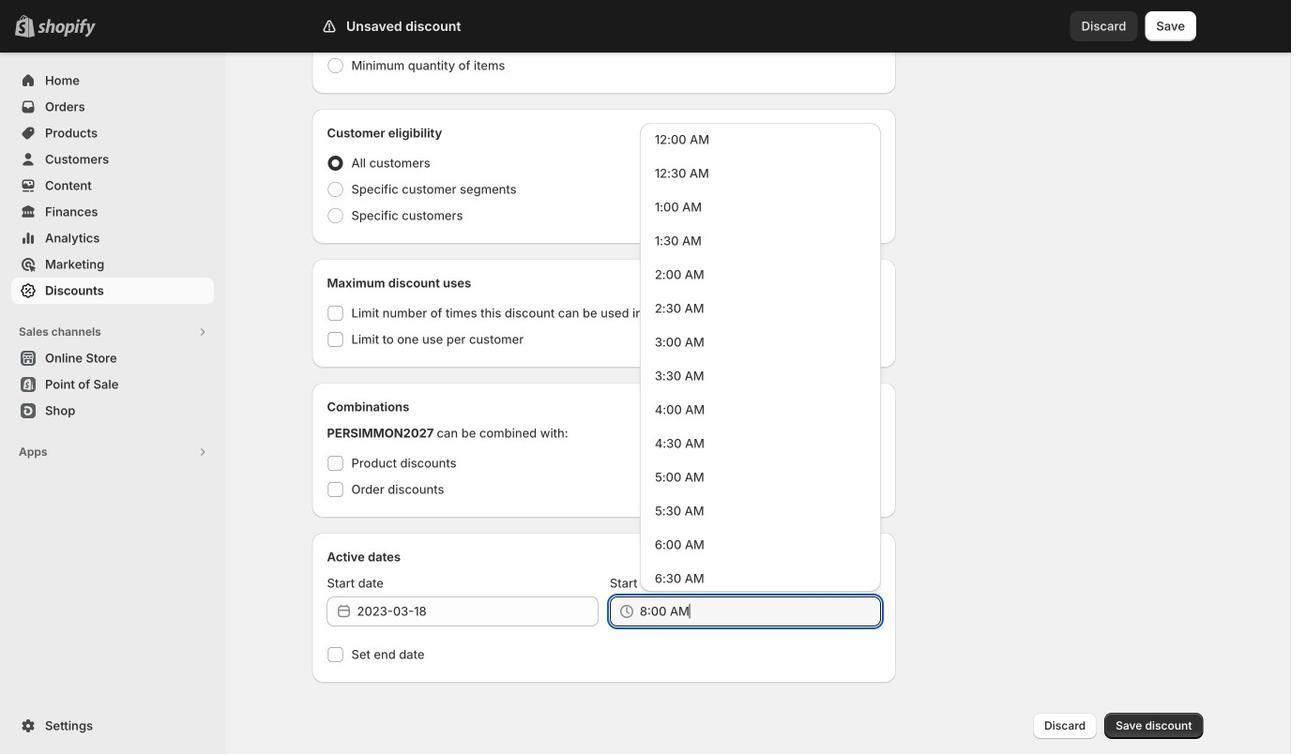 Task type: vqa. For each thing, say whether or not it's contained in the screenshot.
YYYY-MM-DD text box
yes



Task type: describe. For each thing, give the bounding box(es) containing it.
shopify image
[[38, 19, 96, 37]]

YYYY-MM-DD text field
[[357, 597, 599, 627]]



Task type: locate. For each thing, give the bounding box(es) containing it.
list box
[[640, 123, 881, 755]]

Enter time text field
[[640, 597, 881, 627]]



